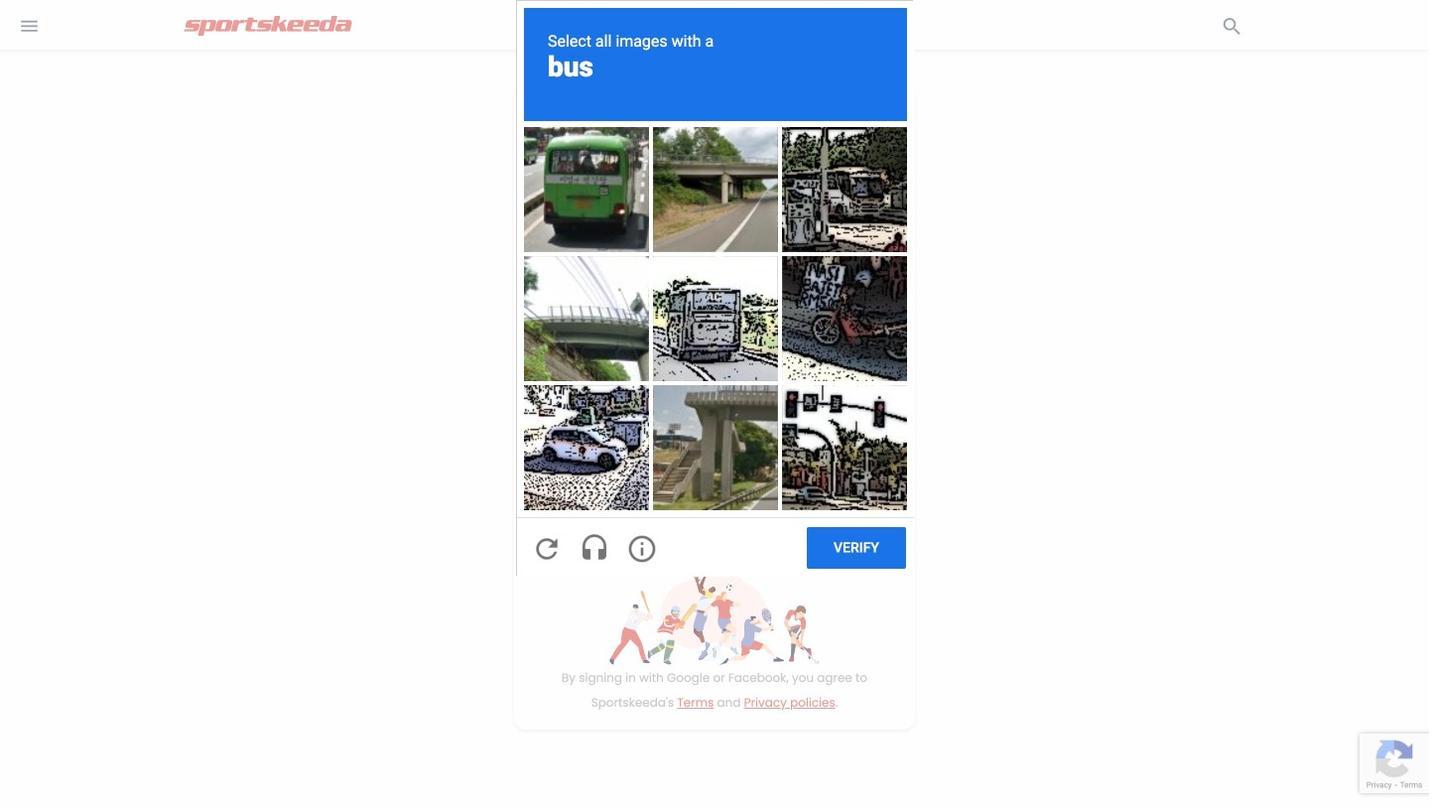 Task type: describe. For each thing, give the bounding box(es) containing it.
show password image
[[848, 222, 864, 232]]

Email text field
[[565, 160, 865, 198]]



Task type: locate. For each thing, give the bounding box(es) containing it.
Password password field
[[565, 209, 844, 247]]

btn menu image
[[20, 20, 38, 32]]

sports news image
[[169, 16, 367, 36]]



